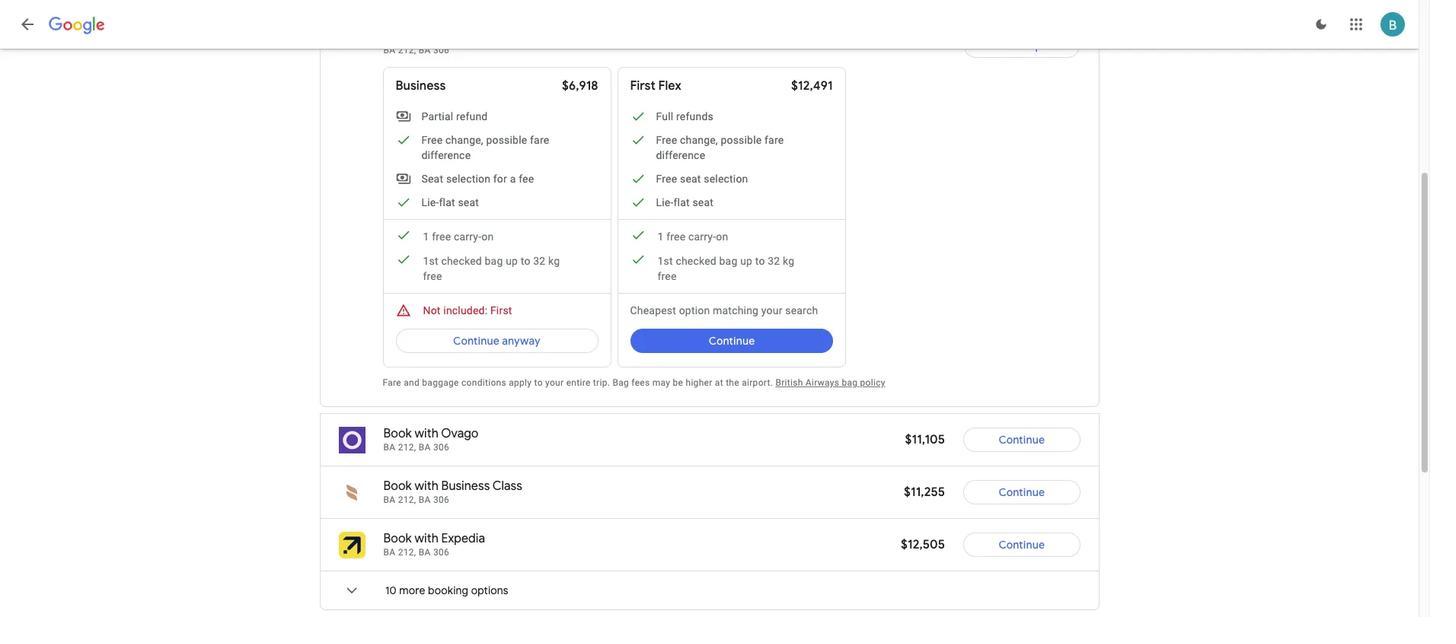 Task type: describe. For each thing, give the bounding box(es) containing it.
expedia
[[442, 532, 485, 547]]

up for $12,491
[[741, 255, 753, 267]]

first checked bag up to 32 kg is free element for business
[[396, 252, 574, 284]]

refunds
[[677, 110, 714, 123]]

continue anyway button
[[396, 323, 598, 360]]

11105 US dollars text field
[[905, 433, 945, 448]]

may
[[653, 378, 671, 389]]

$11,105
[[905, 433, 945, 448]]

booking
[[428, 584, 469, 598]]

entire
[[567, 378, 591, 389]]

partial refund
[[422, 110, 488, 123]]

to for $12,491
[[756, 255, 765, 267]]

change, for first flex
[[680, 134, 718, 146]]

book for book with ovago
[[384, 427, 412, 442]]

continue inside continue anyway button
[[453, 334, 500, 348]]

change, for business
[[446, 134, 484, 146]]

be
[[673, 378, 684, 389]]

full
[[656, 110, 674, 123]]

fees
[[632, 378, 650, 389]]

possible for $12,491
[[721, 134, 762, 146]]

0 vertical spatial business
[[396, 78, 446, 94]]

12505 US dollars text field
[[901, 538, 945, 553]]

1 flight numbers ba 212, ba 306 text field from the top
[[384, 45, 449, 56]]

$12,491
[[792, 78, 833, 94]]

change appearance image
[[1303, 6, 1340, 43]]

up for $6,918
[[506, 255, 518, 267]]

not
[[423, 305, 441, 317]]

bag
[[613, 378, 629, 389]]

1 for business
[[423, 231, 429, 243]]

possible for $6,918
[[486, 134, 527, 146]]

go back image
[[18, 15, 37, 34]]

Flight numbers BA 212, BA 306 text field
[[384, 495, 449, 506]]

fare and baggage conditions apply to your entire trip.  bag fees may be higher at the airport. british airways bag policy
[[383, 378, 886, 389]]

included:
[[444, 305, 488, 317]]

212, inside the book with expedia ba 212, ba 306
[[398, 548, 416, 558]]

0 horizontal spatial options
[[471, 584, 509, 598]]

book for book with business class
[[384, 479, 412, 494]]

11255 US dollars text field
[[904, 485, 945, 501]]

free seat selection
[[656, 173, 749, 185]]

search
[[786, 305, 818, 317]]

free down seat
[[432, 231, 451, 243]]

to for $6,918
[[521, 255, 531, 267]]

lie-flat seat for business
[[422, 197, 479, 209]]

212, inside book with business class ba 212, ba 306
[[398, 495, 416, 506]]

with for ovago
[[415, 427, 439, 442]]

baggage
[[422, 378, 459, 389]]

checked for first flex
[[676, 255, 717, 267]]

policy
[[861, 378, 886, 389]]

32 for $12,491
[[768, 255, 780, 267]]

on for first flex
[[716, 231, 729, 243]]

306 inside the book with expedia ba 212, ba 306
[[433, 548, 449, 558]]

bag for business
[[485, 255, 503, 267]]

continue button for $11,255
[[964, 475, 1081, 511]]

a
[[510, 173, 516, 185]]

for
[[494, 173, 507, 185]]

1 306 from the top
[[433, 45, 449, 56]]

bag for first flex
[[720, 255, 738, 267]]

1 horizontal spatial to
[[534, 378, 543, 389]]

continue anyway
[[453, 334, 541, 348]]

difference for business
[[422, 149, 471, 162]]

anyway
[[502, 334, 541, 348]]

lie- for business
[[422, 197, 439, 209]]

seat for business
[[458, 197, 479, 209]]

306 inside 'book with ovago ba 212, ba 306'
[[433, 443, 449, 453]]

free up cheapest
[[658, 270, 677, 283]]

fare
[[383, 378, 401, 389]]

with for business
[[415, 479, 439, 494]]

apply
[[509, 378, 532, 389]]

seat selection for a fee
[[422, 173, 534, 185]]

on for business
[[482, 231, 494, 243]]

options inside dropdown button
[[1030, 39, 1068, 53]]

flat for first flex
[[674, 197, 690, 209]]

partial
[[422, 110, 454, 123]]

more
[[399, 584, 426, 598]]

cheapest
[[630, 305, 677, 317]]

$6,918
[[562, 78, 598, 94]]

carry- for first flex
[[689, 231, 716, 243]]

1 vertical spatial your
[[546, 378, 564, 389]]

1st for first flex
[[658, 255, 673, 267]]

10
[[385, 584, 397, 598]]

1 selection from the left
[[446, 173, 491, 185]]

10 more booking options
[[385, 584, 509, 598]]

212, inside 'book with ovago ba 212, ba 306'
[[398, 443, 416, 453]]

continue button for $12,505
[[964, 527, 1081, 564]]

hide
[[1004, 39, 1027, 53]]

checked for business
[[441, 255, 482, 267]]

british airways bag policy link
[[776, 378, 886, 389]]

the
[[726, 378, 740, 389]]

ovago
[[441, 427, 479, 442]]

with for expedia
[[415, 532, 439, 547]]

free change, possible fare difference for first flex
[[656, 134, 784, 162]]

hide options button
[[965, 27, 1081, 64]]



Task type: vqa. For each thing, say whether or not it's contained in the screenshot.
Book associated with Book with Ovago
yes



Task type: locate. For each thing, give the bounding box(es) containing it.
business up partial on the top of the page
[[396, 78, 446, 94]]

hide options
[[1004, 39, 1068, 53]]

free change, possible fare difference
[[422, 134, 550, 162], [656, 134, 784, 162]]

at
[[715, 378, 724, 389]]

0 horizontal spatial possible
[[486, 134, 527, 146]]

1st for business
[[423, 255, 439, 267]]

with up ba 212, ba 306 text box at the bottom
[[415, 532, 439, 547]]

free for first flex
[[656, 134, 678, 146]]

212,
[[398, 45, 416, 56], [398, 443, 416, 453], [398, 495, 416, 506], [398, 548, 416, 558]]

not included: first
[[423, 305, 512, 317]]

free change, possible fare difference up 'free seat selection'
[[656, 134, 784, 162]]

2 free change, possible fare difference from the left
[[656, 134, 784, 162]]

matching
[[713, 305, 759, 317]]

32
[[533, 255, 546, 267], [768, 255, 780, 267]]

flight numbers ba 212, ba 306 text field up partial on the top of the page
[[384, 45, 449, 56]]

first left flex
[[630, 78, 656, 94]]

1 horizontal spatial possible
[[721, 134, 762, 146]]

bag
[[485, 255, 503, 267], [720, 255, 738, 267], [842, 378, 858, 389]]

up up not included: first
[[506, 255, 518, 267]]

2 1 free carry-on from the left
[[658, 231, 729, 243]]

with inside book with business class ba 212, ba 306
[[415, 479, 439, 494]]

3 212, from the top
[[398, 495, 416, 506]]

0 horizontal spatial flat
[[439, 197, 455, 209]]

refund
[[456, 110, 488, 123]]

1 kg from the left
[[549, 255, 560, 267]]

continue button
[[630, 323, 833, 360], [964, 422, 1081, 459], [964, 475, 1081, 511], [964, 527, 1081, 564]]

0 horizontal spatial to
[[521, 255, 531, 267]]

possible
[[486, 134, 527, 146], [721, 134, 762, 146]]

with inside the book with expedia ba 212, ba 306
[[415, 532, 439, 547]]

1 212, from the top
[[398, 45, 416, 56]]

0 vertical spatial book
[[384, 427, 412, 442]]

1 fare from the left
[[530, 134, 550, 146]]

1 horizontal spatial options
[[1030, 39, 1068, 53]]

airways
[[806, 378, 840, 389]]

possible up a
[[486, 134, 527, 146]]

306 inside book with business class ba 212, ba 306
[[433, 495, 449, 506]]

lie-
[[422, 197, 439, 209], [656, 197, 674, 209]]

0 horizontal spatial first checked bag up to 32 kg is free element
[[396, 252, 574, 284]]

2 change, from the left
[[680, 134, 718, 146]]

airport.
[[742, 378, 773, 389]]

book with ovago ba 212, ba 306
[[384, 427, 479, 453]]

1st up cheapest
[[658, 255, 673, 267]]

kg for $12,491
[[783, 255, 795, 267]]

1 horizontal spatial 1st
[[658, 255, 673, 267]]

change, down refund
[[446, 134, 484, 146]]

2 fare from the left
[[765, 134, 784, 146]]

1 horizontal spatial free change, possible fare difference
[[656, 134, 784, 162]]

first
[[630, 78, 656, 94], [491, 305, 512, 317]]

0 horizontal spatial lie-flat seat
[[422, 197, 479, 209]]

1 horizontal spatial flat
[[674, 197, 690, 209]]

1 horizontal spatial 1st checked bag up to 32 kg free
[[658, 255, 795, 283]]

on down seat selection for a fee
[[482, 231, 494, 243]]

1st checked bag up to 32 kg free up not included: first
[[423, 255, 560, 283]]

0 horizontal spatial free change, possible fare difference
[[422, 134, 550, 162]]

1 horizontal spatial 32
[[768, 255, 780, 267]]

selection
[[446, 173, 491, 185], [704, 173, 749, 185]]

1 horizontal spatial your
[[762, 305, 783, 317]]

$12,505
[[901, 538, 945, 553]]

1st
[[423, 255, 439, 267], [658, 255, 673, 267]]

1 free change, possible fare difference from the left
[[422, 134, 550, 162]]

1 on from the left
[[482, 231, 494, 243]]

trip.
[[593, 378, 610, 389]]

flex
[[659, 78, 682, 94]]

1 1 free carry-on from the left
[[423, 231, 494, 243]]

0 horizontal spatial carry-
[[454, 231, 482, 243]]

seat down seat selection for a fee
[[458, 197, 479, 209]]

1st checked bag up to 32 kg free up cheapest option matching your search
[[658, 255, 795, 283]]

1st checked bag up to 32 kg free for first flex
[[658, 255, 795, 283]]

lie-flat seat
[[422, 197, 479, 209], [656, 197, 714, 209]]

1 free carry-on for first flex
[[658, 231, 729, 243]]

4 212, from the top
[[398, 548, 416, 558]]

checked up the included:
[[441, 255, 482, 267]]

book with business class ba 212, ba 306
[[384, 479, 523, 506]]

0 vertical spatial your
[[762, 305, 783, 317]]

ba
[[384, 45, 396, 56], [419, 45, 431, 56], [384, 443, 396, 453], [419, 443, 431, 453], [384, 495, 396, 506], [419, 495, 431, 506], [384, 548, 396, 558], [419, 548, 431, 558]]

1 checked from the left
[[441, 255, 482, 267]]

1 32 from the left
[[533, 255, 546, 267]]

1 horizontal spatial 1 free carry-on
[[658, 231, 729, 243]]

and
[[404, 378, 420, 389]]

free change, possible fare difference up seat selection for a fee
[[422, 134, 550, 162]]

lie-flat seat down seat
[[422, 197, 479, 209]]

0 horizontal spatial change,
[[446, 134, 484, 146]]

0 horizontal spatial lie-
[[422, 197, 439, 209]]

with inside 'book with ovago ba 212, ba 306'
[[415, 427, 439, 442]]

0 horizontal spatial 1st
[[423, 255, 439, 267]]

0 vertical spatial flight numbers ba 212, ba 306 text field
[[384, 45, 449, 56]]

0 vertical spatial first
[[630, 78, 656, 94]]

seat down refunds
[[680, 173, 701, 185]]

first flex
[[630, 78, 682, 94]]

kg
[[549, 255, 560, 267], [783, 255, 795, 267]]

business inside book with business class ba 212, ba 306
[[442, 479, 490, 494]]

1 vertical spatial flight numbers ba 212, ba 306 text field
[[384, 443, 449, 453]]

your
[[762, 305, 783, 317], [546, 378, 564, 389]]

1 horizontal spatial change,
[[680, 134, 718, 146]]

options right booking
[[471, 584, 509, 598]]

2 on from the left
[[716, 231, 729, 243]]

class
[[493, 479, 523, 494]]

book
[[384, 427, 412, 442], [384, 479, 412, 494], [384, 532, 412, 547]]

1 free carry-on down 'free seat selection'
[[658, 231, 729, 243]]

1 free carry-on
[[423, 231, 494, 243], [658, 231, 729, 243]]

lie- for first flex
[[656, 197, 674, 209]]

10 more booking options image
[[334, 573, 370, 609]]

1 flat from the left
[[439, 197, 455, 209]]

continue for $11,105
[[999, 433, 1045, 447]]

0 horizontal spatial 32
[[533, 255, 546, 267]]

0 horizontal spatial 1st checked bag up to 32 kg free
[[423, 255, 560, 283]]

flight numbers ba 212, ba 306 text field down ovago
[[384, 443, 449, 453]]

306 down ovago
[[433, 443, 449, 453]]

book inside 'book with ovago ba 212, ba 306'
[[384, 427, 412, 442]]

1 difference from the left
[[422, 149, 471, 162]]

1 horizontal spatial 1
[[658, 231, 664, 243]]

2 horizontal spatial bag
[[842, 378, 858, 389]]

carry- for business
[[454, 231, 482, 243]]

difference
[[422, 149, 471, 162], [656, 149, 706, 162]]

2 flight numbers ba 212, ba 306 text field from the top
[[384, 443, 449, 453]]

2 up from the left
[[741, 255, 753, 267]]

book up ba 212, ba 306 text field in the bottom of the page
[[384, 479, 412, 494]]

0 horizontal spatial difference
[[422, 149, 471, 162]]

flat for business
[[439, 197, 455, 209]]

0 horizontal spatial 1
[[423, 231, 429, 243]]

kg for $6,918
[[549, 255, 560, 267]]

1 horizontal spatial up
[[741, 255, 753, 267]]

0 horizontal spatial kg
[[549, 255, 560, 267]]

your left entire
[[546, 378, 564, 389]]

first checked bag up to 32 kg is free element up not included: first
[[396, 252, 574, 284]]

1 1st from the left
[[423, 255, 439, 267]]

0 horizontal spatial bag
[[485, 255, 503, 267]]

carry-
[[454, 231, 482, 243], [689, 231, 716, 243]]

1 free carry-on for business
[[423, 231, 494, 243]]

business
[[396, 78, 446, 94], [442, 479, 490, 494]]

0 horizontal spatial checked
[[441, 255, 482, 267]]

ba 212, ba 306
[[384, 45, 449, 56]]

0 vertical spatial with
[[415, 427, 439, 442]]

1 free carry-on down seat selection for a fee
[[423, 231, 494, 243]]

book down fare
[[384, 427, 412, 442]]

306 down expedia
[[433, 548, 449, 558]]

0 horizontal spatial fare
[[530, 134, 550, 146]]

book inside book with business class ba 212, ba 306
[[384, 479, 412, 494]]

2 1st from the left
[[658, 255, 673, 267]]

on down 'free seat selection'
[[716, 231, 729, 243]]

to
[[521, 255, 531, 267], [756, 255, 765, 267], [534, 378, 543, 389]]

306
[[433, 45, 449, 56], [433, 443, 449, 453], [433, 495, 449, 506], [433, 548, 449, 558]]

difference up seat
[[422, 149, 471, 162]]

2 checked from the left
[[676, 255, 717, 267]]

1 horizontal spatial on
[[716, 231, 729, 243]]

fare for $12,491
[[765, 134, 784, 146]]

2 lie-flat seat from the left
[[656, 197, 714, 209]]

lie-flat seat down 'free seat selection'
[[656, 197, 714, 209]]

with left ovago
[[415, 427, 439, 442]]

0 horizontal spatial on
[[482, 231, 494, 243]]

1 carry- from the left
[[454, 231, 482, 243]]

2 vertical spatial book
[[384, 532, 412, 547]]

$11,255
[[904, 485, 945, 501]]

0 vertical spatial options
[[1030, 39, 1068, 53]]

first checked bag up to 32 kg is free element for first flex
[[630, 252, 809, 284]]

free for business
[[422, 134, 443, 146]]

bag up not included: first
[[485, 255, 503, 267]]

1 with from the top
[[415, 427, 439, 442]]

seat
[[680, 173, 701, 185], [458, 197, 479, 209], [693, 197, 714, 209]]

2 306 from the top
[[433, 443, 449, 453]]

option
[[679, 305, 710, 317]]

1 horizontal spatial difference
[[656, 149, 706, 162]]

cheapest option matching your search
[[630, 305, 818, 317]]

free
[[422, 134, 443, 146], [656, 134, 678, 146], [656, 173, 678, 185]]

4 306 from the top
[[433, 548, 449, 558]]

1 vertical spatial with
[[415, 479, 439, 494]]

first checked bag up to 32 kg is free element
[[396, 252, 574, 284], [630, 252, 809, 284]]

2 book from the top
[[384, 479, 412, 494]]

1 1st checked bag up to 32 kg free from the left
[[423, 255, 560, 283]]

1 horizontal spatial lie-
[[656, 197, 674, 209]]

checked up option
[[676, 255, 717, 267]]

2 212, from the top
[[398, 443, 416, 453]]

change, down refunds
[[680, 134, 718, 146]]

higher
[[686, 378, 713, 389]]

flat down 'free seat selection'
[[674, 197, 690, 209]]

306 up partial on the top of the page
[[433, 45, 449, 56]]

1 horizontal spatial checked
[[676, 255, 717, 267]]

1st checked bag up to 32 kg free for business
[[423, 255, 560, 283]]

2 with from the top
[[415, 479, 439, 494]]

checked
[[441, 255, 482, 267], [676, 255, 717, 267]]

seat
[[422, 173, 444, 185]]

continue for $12,505
[[999, 539, 1045, 552]]

2 selection from the left
[[704, 173, 749, 185]]

fee
[[519, 173, 534, 185]]

1 horizontal spatial fare
[[765, 134, 784, 146]]

Flight numbers BA 212, BA 306 text field
[[384, 45, 449, 56], [384, 443, 449, 453]]

1 down 'free seat selection'
[[658, 231, 664, 243]]

Flight numbers BA 212, BA 306 text field
[[384, 548, 449, 558]]

0 horizontal spatial selection
[[446, 173, 491, 185]]

3 with from the top
[[415, 532, 439, 547]]

book for book with expedia
[[384, 532, 412, 547]]

book up ba 212, ba 306 text box at the bottom
[[384, 532, 412, 547]]

1 vertical spatial business
[[442, 479, 490, 494]]

full refunds
[[656, 110, 714, 123]]

flat down seat
[[439, 197, 455, 209]]

lie-flat seat for first flex
[[656, 197, 714, 209]]

up up matching
[[741, 255, 753, 267]]

2 lie- from the left
[[656, 197, 674, 209]]

book with expedia ba 212, ba 306
[[384, 532, 485, 558]]

free down 'free seat selection'
[[667, 231, 686, 243]]

1 vertical spatial options
[[471, 584, 509, 598]]

1 horizontal spatial lie-flat seat
[[656, 197, 714, 209]]

0 horizontal spatial first
[[491, 305, 512, 317]]

continue
[[453, 334, 500, 348], [709, 334, 755, 348], [999, 433, 1045, 447], [999, 486, 1045, 500], [999, 539, 1045, 552]]

bag up cheapest option matching your search
[[720, 255, 738, 267]]

lie- down 'free seat selection'
[[656, 197, 674, 209]]

options right the hide
[[1030, 39, 1068, 53]]

1 up from the left
[[506, 255, 518, 267]]

carry- down seat selection for a fee
[[454, 231, 482, 243]]

1
[[423, 231, 429, 243], [658, 231, 664, 243]]

your left search
[[762, 305, 783, 317]]

1 down seat
[[423, 231, 429, 243]]

bag left policy
[[842, 378, 858, 389]]

british
[[776, 378, 803, 389]]

conditions
[[462, 378, 507, 389]]

2 vertical spatial with
[[415, 532, 439, 547]]

on
[[482, 231, 494, 243], [716, 231, 729, 243]]

1 for first flex
[[658, 231, 664, 243]]

1 possible from the left
[[486, 134, 527, 146]]

1 horizontal spatial first
[[630, 78, 656, 94]]

free up not
[[423, 270, 442, 283]]

options
[[1030, 39, 1068, 53], [471, 584, 509, 598]]

1 horizontal spatial selection
[[704, 173, 749, 185]]

flat
[[439, 197, 455, 209], [674, 197, 690, 209]]

fare for $6,918
[[530, 134, 550, 146]]

selection left 'for'
[[446, 173, 491, 185]]

0 horizontal spatial 1 free carry-on
[[423, 231, 494, 243]]

1 change, from the left
[[446, 134, 484, 146]]

1 vertical spatial first
[[491, 305, 512, 317]]

3 306 from the top
[[433, 495, 449, 506]]

1 vertical spatial book
[[384, 479, 412, 494]]

continue button for $11,105
[[964, 422, 1081, 459]]

2 kg from the left
[[783, 255, 795, 267]]

1 horizontal spatial bag
[[720, 255, 738, 267]]

difference for first flex
[[656, 149, 706, 162]]

2 flat from the left
[[674, 197, 690, 209]]

1 lie-flat seat from the left
[[422, 197, 479, 209]]

book inside the book with expedia ba 212, ba 306
[[384, 532, 412, 547]]

1 1 from the left
[[423, 231, 429, 243]]

business left class
[[442, 479, 490, 494]]

with up ba 212, ba 306 text field in the bottom of the page
[[415, 479, 439, 494]]

fare
[[530, 134, 550, 146], [765, 134, 784, 146]]

continue for $11,255
[[999, 486, 1045, 500]]

up
[[506, 255, 518, 267], [741, 255, 753, 267]]

3 book from the top
[[384, 532, 412, 547]]

32 for $6,918
[[533, 255, 546, 267]]

change,
[[446, 134, 484, 146], [680, 134, 718, 146]]

1st checked bag up to 32 kg free
[[423, 255, 560, 283], [658, 255, 795, 283]]

2 1 from the left
[[658, 231, 664, 243]]

first up continue anyway button
[[491, 305, 512, 317]]

1st up not
[[423, 255, 439, 267]]

possible up 'free seat selection'
[[721, 134, 762, 146]]

free
[[432, 231, 451, 243], [667, 231, 686, 243], [423, 270, 442, 283], [658, 270, 677, 283]]

2 first checked bag up to 32 kg is free element from the left
[[630, 252, 809, 284]]

306 up expedia
[[433, 495, 449, 506]]

2 carry- from the left
[[689, 231, 716, 243]]

1 horizontal spatial carry-
[[689, 231, 716, 243]]

1 horizontal spatial kg
[[783, 255, 795, 267]]

2 difference from the left
[[656, 149, 706, 162]]

difference up 'free seat selection'
[[656, 149, 706, 162]]

with
[[415, 427, 439, 442], [415, 479, 439, 494], [415, 532, 439, 547]]

1 first checked bag up to 32 kg is free element from the left
[[396, 252, 574, 284]]

1 lie- from the left
[[422, 197, 439, 209]]

first checked bag up to 32 kg is free element up cheapest option matching your search
[[630, 252, 809, 284]]

2 horizontal spatial to
[[756, 255, 765, 267]]

seat down 'free seat selection'
[[693, 197, 714, 209]]

1 book from the top
[[384, 427, 412, 442]]

0 horizontal spatial your
[[546, 378, 564, 389]]

selection down refunds
[[704, 173, 749, 185]]

2 1st checked bag up to 32 kg free from the left
[[658, 255, 795, 283]]

lie- down seat
[[422, 197, 439, 209]]

carry- down 'free seat selection'
[[689, 231, 716, 243]]

2 possible from the left
[[721, 134, 762, 146]]

seat for first flex
[[693, 197, 714, 209]]

0 horizontal spatial up
[[506, 255, 518, 267]]

1 horizontal spatial first checked bag up to 32 kg is free element
[[630, 252, 809, 284]]

2 32 from the left
[[768, 255, 780, 267]]

free change, possible fare difference for business
[[422, 134, 550, 162]]



